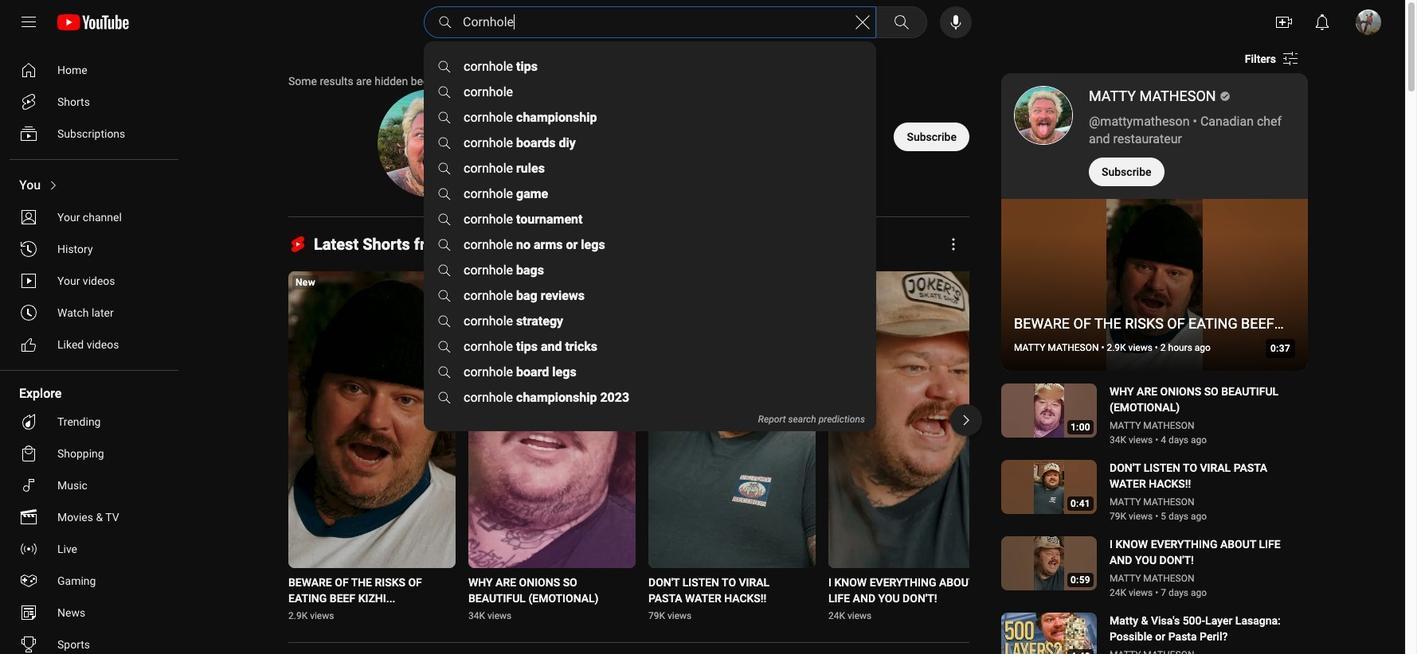 Task type: describe. For each thing, give the bounding box(es) containing it.
avatar image image
[[1356, 10, 1382, 35]]

1 minute element
[[1071, 423, 1091, 433]]

Search text field
[[463, 12, 853, 33]]

59 seconds element
[[1071, 576, 1091, 586]]

2 option from the top
[[10, 86, 172, 118]]

9 option from the top
[[10, 329, 172, 361]]

7 option from the top
[[10, 265, 172, 297]]

4 minutes, 48 seconds element
[[1071, 653, 1091, 655]]

10 option from the top
[[10, 406, 172, 438]]

3 option from the top
[[10, 118, 172, 150]]

14 option from the top
[[10, 534, 172, 566]]



Task type: locate. For each thing, give the bounding box(es) containing it.
option
[[10, 54, 172, 86], [10, 86, 172, 118], [10, 118, 172, 150], [10, 170, 172, 202], [10, 202, 172, 233], [10, 233, 172, 265], [10, 265, 172, 297], [10, 297, 172, 329], [10, 329, 172, 361], [10, 406, 172, 438], [10, 438, 172, 470], [10, 470, 172, 502], [10, 502, 172, 534], [10, 534, 172, 566], [10, 566, 172, 598], [10, 598, 172, 629], [10, 629, 172, 655]]

16 option from the top
[[10, 598, 172, 629]]

8 option from the top
[[10, 297, 172, 329]]

None text field
[[1245, 53, 1276, 65], [907, 131, 957, 143], [288, 576, 437, 607], [469, 576, 617, 607], [649, 576, 797, 607], [1245, 53, 1276, 65], [907, 131, 957, 143], [288, 576, 437, 607], [469, 576, 617, 607], [649, 576, 797, 607]]

41 seconds element
[[1071, 500, 1091, 509]]

list box
[[424, 54, 876, 433]]

15 option from the top
[[10, 566, 172, 598]]

5 option from the top
[[10, 202, 172, 233]]

None text field
[[1102, 166, 1152, 178], [829, 576, 977, 607], [1102, 166, 1152, 178], [829, 576, 977, 607]]

37 seconds element
[[1271, 344, 1291, 354]]

None search field
[[421, 6, 931, 38]]

11 option from the top
[[10, 438, 172, 470]]

12 option from the top
[[10, 470, 172, 502]]

4 option from the top
[[10, 170, 172, 202]]

1 option from the top
[[10, 54, 172, 86]]

13 option from the top
[[10, 502, 172, 534]]

17 option from the top
[[10, 629, 172, 655]]

6 option from the top
[[10, 233, 172, 265]]



Task type: vqa. For each thing, say whether or not it's contained in the screenshot.
11th option from the top of the page
yes



